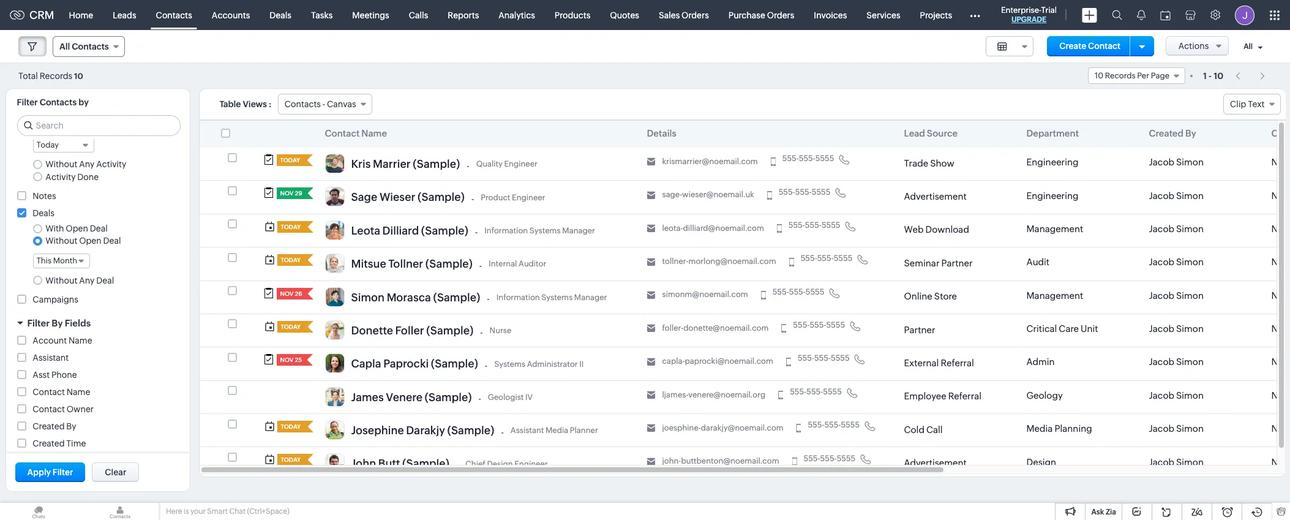 Task type: describe. For each thing, give the bounding box(es) containing it.
chat
[[229, 507, 246, 516]]

tasks link
[[301, 0, 343, 30]]

simonm@noemail.com
[[662, 290, 748, 299]]

nov 25 link
[[277, 354, 302, 366]]

jacob for leota dilliard (sample)
[[1149, 224, 1175, 234]]

nov  for james venere (sample)
[[1272, 390, 1291, 400]]

all contacts
[[59, 42, 109, 51]]

nov for sage
[[280, 190, 294, 197]]

- for james venere (sample)
[[479, 394, 481, 404]]

contacts link
[[146, 0, 202, 30]]

dilliard@noemail.com
[[683, 223, 764, 233]]

icon_mail image for sage wieser (sample)
[[647, 191, 656, 200]]

online
[[904, 291, 933, 301]]

admin
[[1027, 357, 1055, 367]]

clip
[[1231, 99, 1247, 109]]

today for john butt (sample)
[[281, 457, 301, 463]]

contact down asst phone
[[33, 387, 65, 397]]

contacts image
[[81, 503, 159, 520]]

nov  for josephine darakjy (sample)
[[1272, 423, 1291, 434]]

external
[[904, 358, 939, 368]]

seminar partner
[[904, 258, 973, 268]]

25
[[295, 357, 302, 363]]

foller-
[[662, 323, 684, 332]]

month
[[53, 256, 77, 265]]

analytics
[[499, 10, 535, 20]]

jacob for kris marrier (sample)
[[1149, 157, 1175, 167]]

Other Modules field
[[962, 5, 989, 25]]

chief design engineer
[[466, 459, 548, 468]]

services link
[[857, 0, 911, 30]]

nov for capla paprocki (sample)
[[1272, 357, 1289, 367]]

signals element
[[1130, 0, 1153, 30]]

nov 29
[[280, 190, 302, 197]]

1 horizontal spatial contact name
[[325, 128, 387, 138]]

All Contacts field
[[53, 36, 125, 57]]

account
[[33, 335, 67, 345]]

today for donette foller (sample)
[[281, 323, 301, 330]]

table
[[220, 99, 241, 109]]

canvas profile image image for leota dilliard (sample)
[[325, 220, 345, 240]]

capla-
[[662, 357, 685, 366]]

text
[[1248, 99, 1265, 109]]

employee referral
[[904, 391, 982, 401]]

canvas
[[327, 99, 356, 109]]

external referral
[[904, 358, 974, 368]]

capla
[[351, 357, 381, 370]]

tollner
[[389, 257, 423, 270]]

create
[[1060, 41, 1087, 51]]

filter contacts by
[[17, 97, 89, 107]]

canvas profile image image for sage wieser (sample)
[[325, 187, 345, 207]]

critical
[[1027, 323, 1057, 334]]

nov for donette foller (sample)
[[1272, 323, 1289, 334]]

leota-dilliard@noemail.com link
[[662, 223, 764, 233]]

information for leota dilliard (sample)
[[485, 226, 528, 235]]

without for without any deal
[[46, 275, 77, 285]]

create contact
[[1060, 41, 1121, 51]]

jacob simon for sage wieser (sample)
[[1149, 190, 1204, 201]]

simon for mitsue tollner (sample)
[[1177, 257, 1204, 267]]

- inside field
[[323, 99, 325, 109]]

nov  for donette foller (sample)
[[1272, 323, 1291, 334]]

seminar
[[904, 258, 940, 268]]

- for donette foller (sample)
[[480, 327, 483, 337]]

tasks
[[311, 10, 333, 20]]

contacts right :
[[285, 99, 321, 109]]

1
[[1204, 71, 1207, 81]]

contact down canvas
[[325, 128, 360, 138]]

2 vertical spatial engineer
[[515, 459, 548, 468]]

assistant media planner
[[511, 426, 598, 435]]

simon for james venere (sample)
[[1177, 390, 1204, 400]]

leota-dilliard@noemail.com
[[662, 223, 764, 233]]

smart
[[207, 507, 228, 516]]

engineering for kris marrier (sample)
[[1027, 157, 1079, 167]]

engineer for sage wieser (sample)
[[512, 193, 545, 202]]

sales
[[659, 10, 680, 20]]

jacob simon for leota dilliard (sample)
[[1149, 224, 1204, 234]]

1 horizontal spatial by
[[66, 421, 76, 431]]

management for simon morasca (sample)
[[1027, 290, 1084, 301]]

mitsue tollner (sample)
[[351, 257, 473, 270]]

nov for sage wieser (sample)
[[1272, 190, 1289, 201]]

manager for leota dilliard (sample)
[[562, 226, 595, 235]]

any for activity
[[79, 159, 95, 169]]

1 vertical spatial created by
[[33, 421, 76, 431]]

nov 26 link
[[277, 288, 302, 299]]

contact inside create contact button
[[1088, 41, 1121, 51]]

today link for donette foller (sample)
[[277, 321, 302, 333]]

jacob simon for josephine darakjy (sample)
[[1149, 423, 1204, 434]]

asst phone
[[33, 370, 77, 380]]

jacob simon for john butt (sample)
[[1149, 457, 1204, 467]]

ask
[[1092, 508, 1105, 516]]

purchase orders
[[729, 10, 795, 20]]

simon for josephine darakjy (sample)
[[1177, 423, 1204, 434]]

icon_mobile image for leota dilliard (sample)
[[777, 224, 782, 233]]

nov  for john butt (sample)
[[1272, 457, 1291, 467]]

ljames-venere@noemail.org link
[[662, 390, 766, 400]]

apply
[[27, 467, 51, 477]]

sales orders
[[659, 10, 709, 20]]

(ctrl+space)
[[247, 507, 290, 516]]

canvas profile image image for josephine darakjy (sample)
[[325, 420, 345, 440]]

assistant for assistant media planner
[[511, 426, 544, 435]]

Today field
[[33, 138, 94, 153]]

(sample) for john butt (sample)
[[402, 457, 450, 470]]

joesphine-darakjy@noemail.com link
[[662, 423, 784, 433]]

nov for john butt (sample)
[[1272, 457, 1289, 467]]

records for 10
[[1105, 71, 1136, 80]]

jacob for simon morasca (sample)
[[1149, 290, 1175, 301]]

ljames-venere@noemail.org
[[662, 390, 766, 399]]

today for kris marrier (sample)
[[280, 157, 300, 164]]

icon_mail image for capla paprocki (sample)
[[647, 358, 656, 366]]

calendar image
[[1161, 10, 1171, 20]]

kris marrier (sample) link
[[351, 157, 460, 174]]

chief
[[466, 459, 486, 468]]

1 vertical spatial name
[[69, 335, 92, 345]]

unit
[[1081, 323, 1099, 334]]

today link for leota dilliard (sample)
[[277, 221, 302, 233]]

nov for leota dilliard (sample)
[[1272, 224, 1289, 234]]

assistant for assistant
[[33, 353, 69, 362]]

james
[[351, 391, 384, 403]]

(sample) for kris marrier (sample)
[[413, 157, 460, 170]]

crm link
[[10, 9, 54, 21]]

icon_mobile image for mitsue tollner (sample)
[[789, 258, 794, 266]]

simon for donette foller (sample)
[[1177, 323, 1204, 334]]

meetings link
[[343, 0, 399, 30]]

clear
[[105, 467, 126, 477]]

create menu element
[[1075, 0, 1105, 30]]

leads
[[113, 10, 136, 20]]

simonm@noemail.com link
[[662, 290, 748, 300]]

canvas profile image image for james venere (sample)
[[325, 387, 345, 406]]

donette foller (sample)
[[351, 324, 474, 337]]

jacob for james venere (sample)
[[1149, 390, 1175, 400]]

deal for without any deal
[[96, 275, 114, 285]]

total records 10
[[18, 71, 83, 81]]

john butt (sample) link
[[351, 457, 450, 473]]

referral for capla paprocki (sample)
[[941, 358, 974, 368]]

1 horizontal spatial created by
[[1149, 128, 1197, 138]]

1 horizontal spatial media
[[1027, 423, 1053, 434]]

today link for mitsue tollner (sample)
[[277, 254, 302, 266]]

0 horizontal spatial media
[[546, 426, 569, 435]]

james venere (sample)
[[351, 391, 472, 403]]

jacob simon for mitsue tollner (sample)
[[1149, 257, 1204, 267]]

by
[[79, 97, 89, 107]]

canvas profile image image for capla paprocki (sample)
[[325, 354, 345, 373]]

jacob simon for capla paprocki (sample)
[[1149, 357, 1204, 367]]

systems administrator ii
[[494, 359, 584, 368]]

online store
[[904, 291, 957, 301]]

sage
[[351, 191, 378, 204]]

lead
[[904, 128, 925, 138]]

engineering for sage wieser (sample)
[[1027, 190, 1079, 201]]

without any deal
[[46, 275, 114, 285]]

contacts left by
[[40, 97, 77, 107]]

nov 26
[[280, 290, 302, 297]]

john-buttbenton@noemail.com link
[[662, 457, 779, 466]]

home link
[[59, 0, 103, 30]]

10 for total records 10
[[74, 71, 83, 81]]

john-buttbenton@noemail.com
[[662, 457, 779, 466]]

created time
[[33, 438, 86, 448]]

(sample) for simon morasca (sample)
[[433, 291, 480, 303]]

account name
[[33, 335, 92, 345]]

simon for john butt (sample)
[[1177, 457, 1204, 467]]

sage-wieser@noemail.uk
[[662, 190, 754, 199]]

products link
[[545, 0, 600, 30]]

canvas profile image image for mitsue tollner (sample)
[[325, 254, 345, 273]]

- for john butt (sample)
[[456, 461, 459, 470]]

icon_mobile image for sage wieser (sample)
[[767, 191, 772, 200]]

owner
[[67, 404, 94, 414]]

jacob simon for donette foller (sample)
[[1149, 323, 1204, 334]]

simon for sage wieser (sample)
[[1177, 190, 1204, 201]]

nov 25
[[280, 357, 302, 363]]



Task type: locate. For each thing, give the bounding box(es) containing it.
jacob simon for simon morasca (sample)
[[1149, 290, 1204, 301]]

filter inside button
[[53, 467, 73, 477]]

0 vertical spatial by
[[1186, 128, 1197, 138]]

1 management from the top
[[1027, 224, 1084, 234]]

wieser
[[380, 191, 416, 204]]

(sample) for mitsue tollner (sample)
[[426, 257, 473, 270]]

created for department
[[1149, 128, 1184, 138]]

icon_mail image left simonm@noemail.com link
[[647, 291, 656, 299]]

icon_mail image for simon morasca (sample)
[[647, 291, 656, 299]]

1 advertisement from the top
[[904, 191, 967, 202]]

1 canvas profile image image from the top
[[325, 154, 345, 173]]

deal up without open deal
[[90, 224, 108, 233]]

1 any from the top
[[79, 159, 95, 169]]

0 vertical spatial filter
[[17, 97, 38, 107]]

0 horizontal spatial orders
[[682, 10, 709, 20]]

any for deal
[[79, 275, 95, 285]]

deal
[[90, 224, 108, 233], [103, 236, 121, 246], [96, 275, 114, 285]]

0 vertical spatial systems
[[530, 226, 561, 235]]

10
[[1214, 71, 1224, 81], [1095, 71, 1104, 80], [74, 71, 83, 81]]

contact right create
[[1088, 41, 1121, 51]]

(sample) right wieser
[[418, 191, 465, 204]]

leota
[[351, 224, 380, 237]]

web download
[[904, 224, 970, 235]]

7 nov from the top
[[1272, 357, 1289, 367]]

engineer right quality
[[504, 159, 538, 169]]

referral right external
[[941, 358, 974, 368]]

without down with
[[46, 236, 77, 246]]

open up without open deal
[[66, 224, 88, 233]]

design right the chief
[[487, 459, 513, 468]]

1 vertical spatial engineering
[[1027, 190, 1079, 201]]

capla-paprocki@noemail.com link
[[662, 357, 774, 366]]

1 nov from the top
[[1272, 157, 1289, 167]]

name up "owner"
[[67, 387, 90, 397]]

0 vertical spatial open
[[66, 224, 88, 233]]

simon for kris marrier (sample)
[[1177, 157, 1204, 167]]

8 jacob from the top
[[1149, 390, 1175, 400]]

management up audit
[[1027, 224, 1084, 234]]

4 jacob from the top
[[1149, 257, 1175, 267]]

created down page
[[1149, 128, 1184, 138]]

josephine
[[351, 424, 404, 437]]

ii
[[580, 359, 584, 368]]

0 vertical spatial without
[[46, 159, 77, 169]]

0 vertical spatial partner
[[942, 258, 973, 268]]

kris marrier (sample)
[[351, 157, 460, 170]]

1 horizontal spatial orders
[[767, 10, 795, 20]]

open down "with open deal"
[[79, 236, 102, 246]]

invoices link
[[804, 0, 857, 30]]

This Month field
[[33, 254, 90, 269]]

search image
[[1112, 10, 1123, 20]]

created by up created time
[[33, 421, 76, 431]]

1 jacob simon from the top
[[1149, 157, 1204, 167]]

filter down total
[[17, 97, 38, 107]]

any down 'this month' field
[[79, 275, 95, 285]]

6 nov  from the top
[[1272, 323, 1291, 334]]

all inside field
[[59, 42, 70, 51]]

jacob for josephine darakjy (sample)
[[1149, 423, 1175, 434]]

enterprise-trial upgrade
[[1001, 6, 1057, 24]]

krismarrier@noemail.com link
[[662, 157, 758, 167]]

0 horizontal spatial all
[[59, 42, 70, 51]]

jacob simon for kris marrier (sample)
[[1149, 157, 1204, 167]]

0 horizontal spatial created by
[[33, 421, 76, 431]]

4 nov  from the top
[[1272, 257, 1291, 267]]

0 horizontal spatial partner
[[904, 324, 936, 335]]

10 records per page
[[1095, 71, 1170, 80]]

icon_mobile image for capla paprocki (sample)
[[786, 358, 791, 366]]

jacob for capla paprocki (sample)
[[1149, 357, 1175, 367]]

icon_mobile image for donette foller (sample)
[[782, 324, 787, 333]]

nov left 26
[[280, 290, 294, 297]]

icon_mail image for james venere (sample)
[[647, 391, 656, 399]]

deals down notes
[[33, 208, 54, 218]]

(sample) for leota dilliard (sample)
[[421, 224, 468, 237]]

jacob simon
[[1149, 157, 1204, 167], [1149, 190, 1204, 201], [1149, 224, 1204, 234], [1149, 257, 1204, 267], [1149, 290, 1204, 301], [1149, 323, 1204, 334], [1149, 357, 1204, 367], [1149, 390, 1204, 400], [1149, 423, 1204, 434], [1149, 457, 1204, 467]]

geology
[[1027, 390, 1063, 400]]

10 inside the total records 10
[[74, 71, 83, 81]]

by inside dropdown button
[[52, 318, 63, 328]]

0 vertical spatial information systems manager
[[485, 226, 595, 235]]

orders for purchase orders
[[767, 10, 795, 20]]

1 horizontal spatial deals
[[270, 10, 291, 20]]

5 canvas profile image image from the top
[[325, 287, 345, 307]]

records
[[40, 71, 72, 81], [1105, 71, 1136, 80]]

without up activity done
[[46, 159, 77, 169]]

0 vertical spatial engineering
[[1027, 157, 1079, 167]]

0 horizontal spatial contact name
[[33, 387, 90, 397]]

3 without from the top
[[46, 275, 77, 285]]

engineer down assistant media planner
[[515, 459, 548, 468]]

0 vertical spatial contact name
[[325, 128, 387, 138]]

0 horizontal spatial activity
[[46, 172, 76, 182]]

filter by fields
[[27, 318, 91, 328]]

profile element
[[1228, 0, 1262, 30]]

manager for simon morasca (sample)
[[574, 293, 607, 302]]

- for josephine darakjy (sample)
[[501, 427, 504, 437]]

(sample) up sage wieser (sample)
[[413, 157, 460, 170]]

icon_mail image left the john-
[[647, 457, 656, 466]]

contact name up contact owner
[[33, 387, 90, 397]]

icon_mail image left foller-
[[647, 324, 656, 333]]

here
[[166, 507, 182, 516]]

2 vertical spatial without
[[46, 275, 77, 285]]

icon_mail image left joesphine-
[[647, 424, 656, 433]]

paprocki@noemail.com
[[685, 357, 774, 366]]

information for simon morasca (sample)
[[497, 293, 540, 302]]

jacob for mitsue tollner (sample)
[[1149, 257, 1175, 267]]

foller-donette@noemail.com
[[662, 323, 769, 332]]

created up created time
[[33, 421, 65, 431]]

krismarrier@noemail.com
[[662, 157, 758, 166]]

5 nov  from the top
[[1272, 290, 1291, 301]]

(sample)
[[413, 157, 460, 170], [418, 191, 465, 204], [421, 224, 468, 237], [426, 257, 473, 270], [433, 291, 480, 303], [426, 324, 474, 337], [431, 357, 478, 370], [425, 391, 472, 403], [447, 424, 495, 437], [402, 457, 450, 470]]

- for kris marrier (sample)
[[467, 161, 470, 171]]

nov  for mitsue tollner (sample)
[[1272, 257, 1291, 267]]

canvas profile image image left john
[[325, 453, 345, 473]]

jacob for john butt (sample)
[[1149, 457, 1175, 467]]

6 canvas profile image image from the top
[[325, 320, 345, 340]]

media left planner at the left of the page
[[546, 426, 569, 435]]

3 jacob simon from the top
[[1149, 224, 1204, 234]]

advertisement for john butt (sample)
[[904, 458, 967, 468]]

advertisement down call
[[904, 458, 967, 468]]

7 jacob from the top
[[1149, 357, 1175, 367]]

icon_mail image left tollner-
[[647, 258, 656, 266]]

1 jacob from the top
[[1149, 157, 1175, 167]]

contact
[[1088, 41, 1121, 51], [325, 128, 360, 138], [33, 387, 65, 397], [33, 404, 65, 414]]

(sample) up the chief
[[447, 424, 495, 437]]

assistant
[[33, 353, 69, 362], [511, 426, 544, 435]]

1 vertical spatial engineer
[[512, 193, 545, 202]]

nov for capla
[[280, 357, 294, 363]]

information systems manager for simon morasca (sample)
[[497, 293, 607, 302]]

1 horizontal spatial partner
[[942, 258, 973, 268]]

6 jacob from the top
[[1149, 323, 1175, 334]]

quality
[[476, 159, 503, 169]]

canvas profile image image
[[325, 154, 345, 173], [325, 187, 345, 207], [325, 220, 345, 240], [325, 254, 345, 273], [325, 287, 345, 307], [325, 320, 345, 340], [325, 354, 345, 373], [325, 387, 345, 406], [325, 420, 345, 440], [325, 453, 345, 473]]

1 vertical spatial referral
[[949, 391, 982, 401]]

0 horizontal spatial assistant
[[33, 353, 69, 362]]

systems down auditor
[[542, 293, 573, 302]]

Clip Text field
[[1224, 94, 1281, 115]]

2 jacob from the top
[[1149, 190, 1175, 201]]

engineer for kris marrier (sample)
[[504, 159, 538, 169]]

simon for leota dilliard (sample)
[[1177, 224, 1204, 234]]

0 vertical spatial deal
[[90, 224, 108, 233]]

1 horizontal spatial assistant
[[511, 426, 544, 435]]

simon for simon morasca (sample)
[[1177, 290, 1204, 301]]

all for all contacts
[[59, 42, 70, 51]]

filter for filter by fields
[[27, 318, 50, 328]]

1 vertical spatial partner
[[904, 324, 936, 335]]

1 vertical spatial activity
[[46, 172, 76, 182]]

buttbenton@noemail.com
[[681, 457, 779, 466]]

filter up account
[[27, 318, 50, 328]]

records for total
[[40, 71, 72, 81]]

5 nov from the top
[[1272, 290, 1289, 301]]

0 horizontal spatial 10
[[74, 71, 83, 81]]

nov for josephine darakjy (sample)
[[1272, 423, 1289, 434]]

josephine darakjy (sample) link
[[351, 424, 495, 440]]

leota-
[[662, 223, 683, 233]]

information systems manager down auditor
[[497, 293, 607, 302]]

1 vertical spatial without
[[46, 236, 77, 246]]

- for sage wieser (sample)
[[472, 194, 474, 204]]

- for capla paprocki (sample)
[[485, 361, 488, 371]]

0 horizontal spatial design
[[487, 459, 513, 468]]

simon morasca (sample)
[[351, 291, 480, 303]]

0 vertical spatial advertisement
[[904, 191, 967, 202]]

8 nov from the top
[[1272, 390, 1289, 400]]

deal up filter by fields dropdown button
[[96, 275, 114, 285]]

deal down "with open deal"
[[103, 236, 121, 246]]

2 vertical spatial filter
[[53, 467, 73, 477]]

1 engineering from the top
[[1027, 157, 1079, 167]]

1 vertical spatial assistant
[[511, 426, 544, 435]]

icon_mobile image for simon morasca (sample)
[[761, 291, 766, 299]]

5 icon_mail image from the top
[[647, 291, 656, 299]]

canvas profile image image left capla
[[325, 354, 345, 373]]

2 advertisement from the top
[[904, 458, 967, 468]]

design down media planning
[[1027, 457, 1057, 467]]

create menu image
[[1082, 8, 1098, 22]]

this month
[[36, 256, 77, 265]]

contacts right leads "link"
[[156, 10, 192, 20]]

all down profile element
[[1244, 42, 1253, 51]]

filter by fields button
[[6, 312, 190, 334]]

today link for josephine darakjy (sample)
[[277, 421, 302, 432]]

records left per
[[1105, 71, 1136, 80]]

venere@noemail.org
[[689, 390, 766, 399]]

(sample) right foller
[[426, 324, 474, 337]]

donette foller (sample) link
[[351, 324, 474, 340]]

records up "filter contacts by"
[[40, 71, 72, 81]]

contact owner
[[33, 404, 94, 414]]

systems up auditor
[[530, 226, 561, 235]]

icon_mail image left the 'sage-'
[[647, 191, 656, 200]]

assistant down iv
[[511, 426, 544, 435]]

1 horizontal spatial records
[[1105, 71, 1136, 80]]

reports link
[[438, 0, 489, 30]]

(sample) for donette foller (sample)
[[426, 324, 474, 337]]

icon_mail image for john butt (sample)
[[647, 457, 656, 466]]

icon_mail image for mitsue tollner (sample)
[[647, 258, 656, 266]]

None field
[[986, 36, 1034, 56]]

(sample) for sage wieser (sample)
[[418, 191, 465, 204]]

1 vertical spatial manager
[[574, 293, 607, 302]]

1 vertical spatial systems
[[542, 293, 573, 302]]

activity up done
[[96, 159, 126, 169]]

canvas profile image image for donette foller (sample)
[[325, 320, 345, 340]]

systems up geologist iv
[[494, 359, 526, 368]]

2 vertical spatial deal
[[96, 275, 114, 285]]

8 icon_mail image from the top
[[647, 391, 656, 399]]

open for with
[[66, 224, 88, 233]]

6 nov from the top
[[1272, 323, 1289, 334]]

9 canvas profile image image from the top
[[325, 420, 345, 440]]

engineering
[[1027, 157, 1079, 167], [1027, 190, 1079, 201]]

4 jacob simon from the top
[[1149, 257, 1204, 267]]

mitsue tollner (sample) link
[[351, 257, 473, 273]]

2 jacob simon from the top
[[1149, 190, 1204, 201]]

(sample) up the darakjy
[[425, 391, 472, 403]]

0 vertical spatial created
[[1149, 128, 1184, 138]]

internal
[[489, 259, 517, 269]]

tollner-morlong@noemail.com
[[662, 257, 776, 266]]

with open deal
[[46, 224, 108, 233]]

care
[[1059, 323, 1079, 334]]

1 vertical spatial filter
[[27, 318, 50, 328]]

size image
[[997, 41, 1007, 52]]

10 right the '1'
[[1214, 71, 1224, 81]]

2 without from the top
[[46, 236, 77, 246]]

nov for kris marrier (sample)
[[1272, 157, 1289, 167]]

0 horizontal spatial by
[[52, 318, 63, 328]]

(sample) for james venere (sample)
[[425, 391, 472, 403]]

john butt (sample)
[[351, 457, 450, 470]]

3 nov from the top
[[280, 357, 294, 363]]

0 vertical spatial referral
[[941, 358, 974, 368]]

0 vertical spatial management
[[1027, 224, 1084, 234]]

6 jacob simon from the top
[[1149, 323, 1204, 334]]

today link for kris marrier (sample)
[[277, 154, 302, 166]]

10 canvas profile image image from the top
[[325, 453, 345, 473]]

1 vertical spatial management
[[1027, 290, 1084, 301]]

- for mitsue tollner (sample)
[[479, 261, 482, 271]]

4 nov from the top
[[1272, 257, 1289, 267]]

3 canvas profile image image from the top
[[325, 220, 345, 240]]

design
[[1027, 457, 1057, 467], [487, 459, 513, 468]]

activity up notes
[[46, 172, 76, 182]]

10 nov  from the top
[[1272, 457, 1291, 467]]

1 icon_mail image from the top
[[647, 158, 656, 166]]

3 nov from the top
[[1272, 224, 1289, 234]]

3 icon_mail image from the top
[[647, 224, 656, 233]]

0 vertical spatial any
[[79, 159, 95, 169]]

10 down create contact button
[[1095, 71, 1104, 80]]

9 icon_mail image from the top
[[647, 424, 656, 433]]

management for leota dilliard (sample)
[[1027, 224, 1084, 234]]

contacts down home link
[[72, 42, 109, 51]]

filter right apply
[[53, 467, 73, 477]]

(sample) for capla paprocki (sample)
[[431, 357, 478, 370]]

is
[[184, 507, 189, 516]]

1 vertical spatial information
[[497, 293, 540, 302]]

canvas profile image image left donette
[[325, 320, 345, 340]]

2 vertical spatial by
[[66, 421, 76, 431]]

1 horizontal spatial activity
[[96, 159, 126, 169]]

2 nov from the top
[[1272, 190, 1289, 201]]

1 horizontal spatial all
[[1244, 42, 1253, 51]]

8 canvas profile image image from the top
[[325, 387, 345, 406]]

assistant down account
[[33, 353, 69, 362]]

2 nov from the top
[[280, 290, 294, 297]]

product engineer
[[481, 193, 545, 202]]

1 without from the top
[[46, 159, 77, 169]]

7 jacob simon from the top
[[1149, 357, 1204, 367]]

2 vertical spatial created
[[33, 438, 65, 448]]

9 jacob simon from the top
[[1149, 423, 1204, 434]]

0 vertical spatial engineer
[[504, 159, 538, 169]]

referral right employee at bottom
[[949, 391, 982, 401]]

canvas profile image image for simon morasca (sample)
[[325, 287, 345, 307]]

foller-donette@noemail.com link
[[662, 323, 769, 333]]

chats image
[[0, 503, 77, 520]]

1 vertical spatial open
[[79, 236, 102, 246]]

(sample) for josephine darakjy (sample)
[[447, 424, 495, 437]]

orders inside 'link'
[[767, 10, 795, 20]]

2 vertical spatial systems
[[494, 359, 526, 368]]

tollner-
[[662, 257, 689, 266]]

engineer right "product"
[[512, 193, 545, 202]]

0 vertical spatial nov
[[280, 190, 294, 197]]

10 nov from the top
[[1272, 457, 1289, 467]]

icon_mail image left ljames-
[[647, 391, 656, 399]]

1 vertical spatial deal
[[103, 236, 121, 246]]

1 vertical spatial information systems manager
[[497, 293, 607, 302]]

deals link
[[260, 0, 301, 30]]

8 jacob simon from the top
[[1149, 390, 1204, 400]]

2 horizontal spatial 10
[[1214, 71, 1224, 81]]

1 nov from the top
[[280, 190, 294, 197]]

1 vertical spatial advertisement
[[904, 458, 967, 468]]

referral for james venere (sample)
[[949, 391, 982, 401]]

partner down download in the top of the page
[[942, 258, 973, 268]]

nov  for leota dilliard (sample)
[[1272, 224, 1291, 234]]

venere
[[386, 391, 423, 403]]

0 vertical spatial activity
[[96, 159, 126, 169]]

with
[[46, 224, 64, 233]]

donette@noemail.com
[[684, 323, 769, 332]]

audit
[[1027, 257, 1050, 267]]

6 icon_mail image from the top
[[647, 324, 656, 333]]

9 nov from the top
[[1272, 423, 1289, 434]]

jacob for donette foller (sample)
[[1149, 323, 1175, 334]]

orders for sales orders
[[682, 10, 709, 20]]

1 vertical spatial contact name
[[33, 387, 90, 397]]

john-
[[662, 457, 681, 466]]

employee
[[904, 391, 947, 401]]

canvas profile image image left sage
[[325, 187, 345, 207]]

without down 'this month' field
[[46, 275, 77, 285]]

nov  for simon morasca (sample)
[[1272, 290, 1291, 301]]

(sample) right morasca
[[433, 291, 480, 303]]

2 orders from the left
[[767, 10, 795, 20]]

icon_mail image left capla-
[[647, 358, 656, 366]]

9 jacob from the top
[[1149, 423, 1175, 434]]

1 horizontal spatial design
[[1027, 457, 1057, 467]]

0 horizontal spatial records
[[40, 71, 72, 81]]

information systems manager up auditor
[[485, 226, 595, 235]]

details
[[647, 128, 677, 138]]

created by
[[1149, 128, 1197, 138], [33, 421, 76, 431]]

icon_mobile image for josephine darakjy (sample)
[[796, 424, 801, 433]]

2 nov  from the top
[[1272, 190, 1291, 201]]

2 icon_mail image from the top
[[647, 191, 656, 200]]

canvas profile image image for john butt (sample)
[[325, 453, 345, 473]]

icon_mail image down details
[[647, 158, 656, 166]]

Contacts - Canvas field
[[278, 94, 372, 115]]

asst
[[33, 370, 50, 380]]

deals inside "link"
[[270, 10, 291, 20]]

icon_mail image left leota-
[[647, 224, 656, 233]]

1 vertical spatial deals
[[33, 208, 54, 218]]

0 vertical spatial information
[[485, 226, 528, 235]]

2 horizontal spatial by
[[1186, 128, 1197, 138]]

2 vertical spatial name
[[67, 387, 90, 397]]

nov left 25
[[280, 357, 294, 363]]

information down internal auditor
[[497, 293, 540, 302]]

activity
[[96, 159, 126, 169], [46, 172, 76, 182]]

0 vertical spatial assistant
[[33, 353, 69, 362]]

nov for simon
[[280, 290, 294, 297]]

1 vertical spatial any
[[79, 275, 95, 285]]

icon_mail image for josephine darakjy (sample)
[[647, 424, 656, 433]]

quality engineer
[[476, 159, 538, 169]]

0 vertical spatial deals
[[270, 10, 291, 20]]

james venere (sample) link
[[351, 391, 472, 407]]

7 nov  from the top
[[1272, 357, 1291, 367]]

information
[[485, 226, 528, 235], [497, 293, 540, 302]]

10 up by
[[74, 71, 83, 81]]

profile image
[[1235, 5, 1255, 25]]

(sample) right the paprocki
[[431, 357, 478, 370]]

navigation
[[1230, 67, 1272, 85]]

all for all
[[1244, 42, 1253, 51]]

(sample) right tollner
[[426, 257, 473, 270]]

nov  for capla paprocki (sample)
[[1272, 357, 1291, 367]]

leota dilliard (sample)
[[351, 224, 468, 237]]

-
[[1209, 71, 1212, 81], [323, 99, 325, 109], [467, 161, 470, 171], [472, 194, 474, 204], [475, 228, 478, 237], [479, 261, 482, 271], [487, 294, 490, 304], [480, 327, 483, 337], [485, 361, 488, 371], [479, 394, 481, 404], [501, 427, 504, 437], [456, 461, 459, 470]]

canvas profile image image left the kris
[[325, 154, 345, 173]]

icon_mobile image for john butt (sample)
[[792, 457, 797, 466]]

0 vertical spatial manager
[[562, 226, 595, 235]]

critical care unit
[[1027, 323, 1099, 334]]

orders right sales
[[682, 10, 709, 20]]

1 orders from the left
[[682, 10, 709, 20]]

records inside "field"
[[1105, 71, 1136, 80]]

10 jacob simon from the top
[[1149, 457, 1204, 467]]

2 canvas profile image image from the top
[[325, 187, 345, 207]]

referral
[[941, 358, 974, 368], [949, 391, 982, 401]]

5 jacob simon from the top
[[1149, 290, 1204, 301]]

planner
[[570, 426, 598, 435]]

1 vertical spatial created
[[33, 421, 65, 431]]

1 horizontal spatial 10
[[1095, 71, 1104, 80]]

canvas profile image image right 26
[[325, 287, 345, 307]]

advertisement up web download
[[904, 191, 967, 202]]

nurse
[[490, 326, 512, 335]]

partner down online
[[904, 324, 936, 335]]

(sample) down 'josephine darakjy (sample)' link
[[402, 457, 450, 470]]

10 inside "field"
[[1095, 71, 1104, 80]]

0 vertical spatial name
[[362, 128, 387, 138]]

apply filter
[[27, 467, 73, 477]]

0 horizontal spatial deals
[[33, 208, 54, 218]]

open for without
[[79, 236, 102, 246]]

nov  for sage wieser (sample)
[[1272, 190, 1291, 201]]

any
[[79, 159, 95, 169], [79, 275, 95, 285]]

deal for without open deal
[[103, 236, 121, 246]]

filter inside dropdown button
[[27, 318, 50, 328]]

- for leota dilliard (sample)
[[475, 228, 478, 237]]

2 engineering from the top
[[1027, 190, 1079, 201]]

created by down page
[[1149, 128, 1197, 138]]

10 jacob from the top
[[1149, 457, 1175, 467]]

9 nov  from the top
[[1272, 423, 1291, 434]]

jacob for sage wieser (sample)
[[1149, 190, 1175, 201]]

information up internal at left
[[485, 226, 528, 235]]

canvas profile image image left leota at the left top of page
[[325, 220, 345, 240]]

simon for capla paprocki (sample)
[[1177, 357, 1204, 367]]

here is your smart chat (ctrl+space)
[[166, 507, 290, 516]]

Search text field
[[17, 116, 180, 135]]

canvas profile image image left josephine at bottom left
[[325, 420, 345, 440]]

nov left 29
[[280, 190, 294, 197]]

capla-paprocki@noemail.com
[[662, 357, 774, 366]]

geologist iv
[[488, 393, 533, 402]]

2 management from the top
[[1027, 290, 1084, 301]]

paprocki
[[384, 357, 429, 370]]

3 jacob from the top
[[1149, 224, 1175, 234]]

sage wieser (sample)
[[351, 191, 465, 204]]

1 vertical spatial nov
[[280, 290, 294, 297]]

created for created by
[[33, 438, 65, 448]]

contact name
[[325, 128, 387, 138], [33, 387, 90, 397]]

lead source
[[904, 128, 958, 138]]

today inside field
[[36, 140, 59, 149]]

0 vertical spatial created by
[[1149, 128, 1197, 138]]

orders right purchase
[[767, 10, 795, 20]]

4 icon_mail image from the top
[[647, 258, 656, 266]]

filter for filter contacts by
[[17, 97, 38, 107]]

name up the kris
[[362, 128, 387, 138]]

nov for simon morasca (sample)
[[1272, 290, 1289, 301]]

1 nov  from the top
[[1272, 157, 1291, 167]]

purchase
[[729, 10, 766, 20]]

signals image
[[1137, 10, 1146, 20]]

systems for simon morasca (sample)
[[542, 293, 573, 302]]

2 any from the top
[[79, 275, 95, 285]]

8 nov  from the top
[[1272, 390, 1291, 400]]

canvas profile image image for kris marrier (sample)
[[325, 154, 345, 173]]

administrator
[[527, 359, 578, 368]]

name down 'fields'
[[69, 335, 92, 345]]

purchase orders link
[[719, 0, 804, 30]]

media down geology
[[1027, 423, 1053, 434]]

all up the total records 10
[[59, 42, 70, 51]]

nov for james venere (sample)
[[1272, 390, 1289, 400]]

morlong@noemail.com
[[689, 257, 776, 266]]

upgrade
[[1012, 15, 1047, 24]]

1 vertical spatial by
[[52, 318, 63, 328]]

notes
[[33, 191, 56, 201]]

contact name up the kris
[[325, 128, 387, 138]]

10 Records Per Page field
[[1088, 67, 1186, 84]]

today for leota dilliard (sample)
[[281, 223, 301, 230]]

advertisement for sage wieser (sample)
[[904, 191, 967, 202]]

any up done
[[79, 159, 95, 169]]

5 jacob from the top
[[1149, 290, 1175, 301]]

capla paprocki (sample)
[[351, 357, 478, 370]]

contact left "owner"
[[33, 404, 65, 414]]

(sample) right dilliard
[[421, 224, 468, 237]]

created left time
[[33, 438, 65, 448]]

7 icon_mail image from the top
[[647, 358, 656, 366]]

tollner-morlong@noemail.com link
[[662, 257, 776, 266]]

canvas profile image image left 'mitsue'
[[325, 254, 345, 273]]

icon_mail image
[[647, 158, 656, 166], [647, 191, 656, 200], [647, 224, 656, 233], [647, 258, 656, 266], [647, 291, 656, 299], [647, 324, 656, 333], [647, 358, 656, 366], [647, 391, 656, 399], [647, 424, 656, 433], [647, 457, 656, 466]]

icon_mobile image
[[771, 158, 776, 166], [767, 191, 772, 200], [777, 224, 782, 233], [789, 258, 794, 266], [761, 291, 766, 299], [782, 324, 787, 333], [786, 358, 791, 366], [779, 391, 784, 399], [796, 424, 801, 433], [792, 457, 797, 466]]

3 nov  from the top
[[1272, 224, 1291, 234]]

nov  for kris marrier (sample)
[[1272, 157, 1291, 167]]

canvas profile image image left james
[[325, 387, 345, 406]]

7 canvas profile image image from the top
[[325, 354, 345, 373]]

management up critical care unit
[[1027, 290, 1084, 301]]

search element
[[1105, 0, 1130, 30]]

4 canvas profile image image from the top
[[325, 254, 345, 273]]

10 icon_mail image from the top
[[647, 457, 656, 466]]

2 vertical spatial nov
[[280, 357, 294, 363]]



Task type: vqa. For each thing, say whether or not it's contained in the screenshot.


